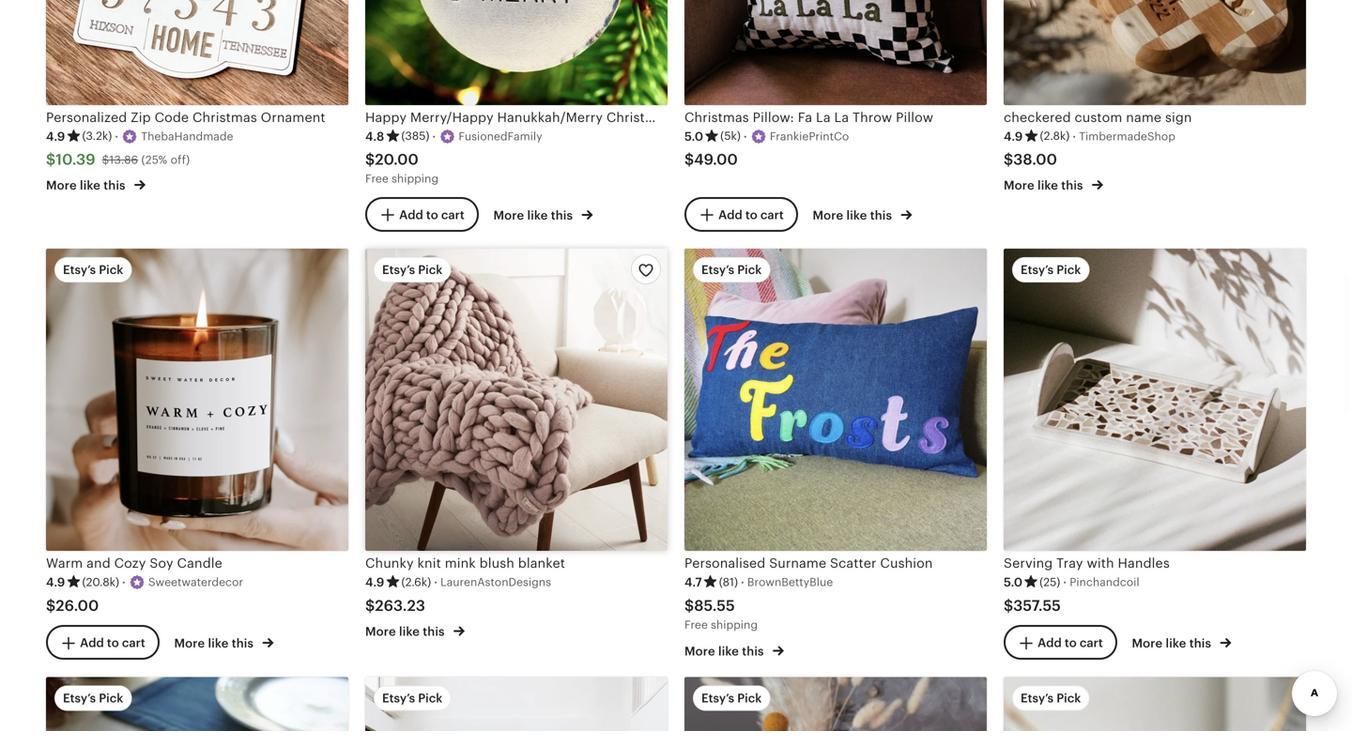 Task type: describe. For each thing, give the bounding box(es) containing it.
etsy's for personalised surname scatter cushion image
[[702, 263, 735, 277]]

etsy's for serving tray with handles, decorative mosaic tray, rectangular serving platter, ceramic tray with natural and pink tones image
[[1021, 263, 1054, 277]]

and
[[87, 556, 111, 571]]

warm
[[46, 556, 83, 571]]

to for 20.00
[[426, 208, 438, 222]]

4.9 for 263.23
[[365, 576, 385, 590]]

(20.8k)
[[82, 576, 119, 589]]

like up pattern - christmas tree garland - crochet pattern, home decoration, crochet ornament, gift wrapping, diy, 5 languages image
[[1166, 637, 1187, 651]]

more up handcrafted wooden christmas tree charcuterie board image
[[174, 637, 205, 651]]

warm and cozy soy candle
[[46, 556, 223, 571]]

more like this down "10.39"
[[46, 179, 129, 193]]

· down cozy
[[122, 576, 126, 590]]

etsy's pick for textile wall hanging - mountain landscape tapestry - fabric wall hanging - modern cabin decor - statement wall art - living room wall art image
[[382, 692, 443, 706]]

tray
[[1057, 556, 1084, 571]]

4.7
[[685, 576, 702, 590]]

$ 85.55 free shipping
[[685, 598, 758, 632]]

personalized zip code christmas ornament
[[46, 110, 326, 125]]

personalised
[[685, 556, 766, 571]]

5.0 for 357.55
[[1004, 576, 1023, 590]]

$ 49.00
[[685, 151, 738, 168]]

4.8
[[365, 129, 385, 144]]

$ for $ 49.00
[[685, 151, 694, 168]]

cart for 357.55
[[1080, 637, 1103, 651]]

brownbettyblue
[[748, 576, 833, 589]]

more down fusionedfamily
[[494, 209, 524, 223]]

checkered
[[1004, 110, 1071, 125]]

serving tray with handles
[[1004, 556, 1170, 571]]

26.00
[[56, 598, 99, 615]]

20.00
[[375, 151, 419, 168]]

pick for personalised surname scatter cushion image
[[738, 263, 762, 277]]

etsy's for pattern - christmas tree garland - crochet pattern, home decoration, crochet ornament, gift wrapping, diy, 5 languages image
[[1021, 692, 1054, 706]]

happy merry/happy hanukkah/merry christmas/happy merry/hanukkah decoration/fusioned family/judeo christian/interfaith/gift for jewish family image
[[365, 0, 668, 105]]

pillow:
[[753, 110, 795, 125]]

like down 38.00 on the right
[[1038, 179, 1059, 193]]

etsy's for handcrafted wooden christmas tree charcuterie board image
[[63, 692, 96, 706]]

etsy's for orange cinnamon - artisanal candle scented with natural soy wax image
[[702, 692, 735, 706]]

code
[[155, 110, 189, 125]]

2 christmas from the left
[[685, 110, 749, 125]]

$ for $ 85.55 free shipping
[[685, 598, 694, 615]]

etsy's pick for chunky knit mink blush blanket - giant knit blush blanket - blush throw blanket - merino wool throw - blush knit blanket - wedding gift image
[[382, 263, 443, 277]]

10.39
[[56, 151, 95, 168]]

more down $ 85.55 free shipping at the bottom right of page
[[685, 645, 715, 659]]

· right the (81)
[[741, 576, 745, 590]]

checkered custom name sign | personalized wedding gift for the newlyweds, family name wall hanging home decor, housewarming gift, small image
[[1004, 0, 1307, 105]]

etsy's pick for warm and cozy soy candle | amber jar candle | christmas candle | holiday candle | winter scented candle | christmas gift | farmhouse decor image on the left
[[63, 263, 123, 277]]

etsy's pick for orange cinnamon - artisanal candle scented with natural soy wax image
[[702, 692, 762, 706]]

(2.8k)
[[1040, 130, 1070, 142]]

5.0 for 49.00
[[685, 129, 704, 144]]

personalized zip code christmas ornament, home laser cut ornament, hometown local ornament, christmas gift tag, holiday ornament, city image
[[46, 0, 348, 105]]

frankieprintco
[[770, 130, 849, 143]]

knit
[[418, 556, 441, 571]]

$ 263.23
[[365, 598, 426, 615]]

mink
[[445, 556, 476, 571]]

pinchandcoil
[[1070, 576, 1140, 589]]

orange cinnamon - artisanal candle scented with natural soy wax image
[[685, 678, 987, 732]]

personalised surname scatter cushion
[[685, 556, 933, 571]]

ornament
[[261, 110, 326, 125]]

1 la from the left
[[816, 110, 831, 125]]

pillow
[[896, 110, 934, 125]]

zip
[[131, 110, 151, 125]]

chunky knit mink blush blanket
[[365, 556, 565, 571]]

$ 10.39 $ 13.86 (25% off)
[[46, 151, 190, 168]]

like up handcrafted wooden christmas tree charcuterie board image
[[208, 637, 229, 651]]

$ for $ 26.00
[[46, 598, 56, 615]]

christmas pillow: fa la la throw pillow, checker holiday cushion, winter home decor, black and white image
[[685, 0, 987, 105]]

add for 26.00
[[80, 637, 104, 651]]

· pinchandcoil
[[1064, 576, 1140, 590]]

357.55
[[1014, 598, 1061, 615]]

add to cart for 49.00
[[719, 208, 784, 222]]

to for 49.00
[[746, 208, 758, 222]]

chunky knit mink blush blanket - giant knit blush blanket - blush throw blanket - merino wool throw - blush knit blanket - wedding gift image
[[365, 249, 668, 552]]

more down frankieprintco on the right top of the page
[[813, 209, 844, 223]]

etsy's pick for handcrafted wooden christmas tree charcuterie board image
[[63, 692, 123, 706]]

thebahandmade
[[141, 130, 233, 143]]

· right (25) at the bottom right of page
[[1064, 576, 1067, 590]]

4 etsy's pick link from the left
[[1004, 678, 1307, 732]]

pick for textile wall hanging - mountain landscape tapestry - fabric wall hanging - modern cabin decor - statement wall art - living room wall art image
[[418, 692, 443, 706]]

more like this down 38.00 on the right
[[1004, 179, 1087, 193]]

add for 49.00
[[719, 208, 743, 222]]

$ for $ 38.00
[[1004, 151, 1014, 168]]

fusionedfamily
[[459, 130, 543, 143]]

· timbermadeshop
[[1073, 129, 1176, 144]]

add to cart button for 20.00
[[365, 197, 479, 232]]

personalised surname scatter cushion image
[[685, 249, 987, 552]]

serving tray with handles, decorative mosaic tray, rectangular serving platter, ceramic tray with natural and pink tones image
[[1004, 249, 1307, 552]]

$ inside $ 10.39 $ 13.86 (25% off)
[[102, 154, 109, 166]]

sweetwaterdecor
[[148, 576, 243, 589]]

$ 26.00
[[46, 598, 99, 615]]

add to cart for 20.00
[[399, 208, 465, 222]]

· right (2.8k)
[[1073, 129, 1077, 144]]

to for 357.55
[[1065, 637, 1077, 651]]

like down frankieprintco on the right top of the page
[[847, 209, 867, 223]]

etsy's pick for pattern - christmas tree garland - crochet pattern, home decoration, crochet ornament, gift wrapping, diy, 5 languages image
[[1021, 692, 1081, 706]]

like down $ 85.55 free shipping at the bottom right of page
[[719, 645, 739, 659]]

pick for orange cinnamon - artisanal candle scented with natural soy wax image
[[738, 692, 762, 706]]

(25%
[[141, 154, 168, 166]]

blanket
[[518, 556, 565, 571]]

4.9 for 26.00
[[46, 576, 65, 590]]

etsy's for chunky knit mink blush blanket - giant knit blush blanket - blush throw blanket - merino wool throw - blush knit blanket - wedding gift image
[[382, 263, 415, 277]]



Task type: locate. For each thing, give the bounding box(es) containing it.
free for 85.55
[[685, 619, 708, 632]]

0 horizontal spatial la
[[816, 110, 831, 125]]

shipping inside $ 20.00 free shipping
[[392, 172, 439, 185]]

etsy's for textile wall hanging - mountain landscape tapestry - fabric wall hanging - modern cabin decor - statement wall art - living room wall art image
[[382, 692, 415, 706]]

add to cart button for 49.00
[[685, 197, 798, 232]]

1 horizontal spatial la
[[835, 110, 849, 125]]

custom
[[1075, 110, 1123, 125]]

pick for handcrafted wooden christmas tree charcuterie board image
[[99, 692, 123, 706]]

free inside $ 20.00 free shipping
[[365, 172, 389, 185]]

christmas up the (5k)
[[685, 110, 749, 125]]

38.00
[[1014, 151, 1058, 168]]

5.0
[[685, 129, 704, 144], [1004, 576, 1023, 590]]

etsy's pick link
[[46, 678, 348, 732], [365, 678, 668, 732], [685, 678, 987, 732], [1004, 678, 1307, 732]]

free inside $ 85.55 free shipping
[[685, 619, 708, 632]]

this
[[104, 179, 126, 193], [1062, 179, 1084, 193], [551, 209, 573, 223], [870, 209, 892, 223], [423, 625, 445, 639], [232, 637, 254, 651], [1190, 637, 1212, 651], [742, 645, 764, 659]]

· laurenastondesigns
[[434, 576, 551, 590]]

0 vertical spatial 5.0
[[685, 129, 704, 144]]

to for 26.00
[[107, 637, 119, 651]]

85.55
[[694, 598, 735, 615]]

0 horizontal spatial christmas
[[193, 110, 257, 125]]

· brownbettyblue
[[741, 576, 833, 590]]

add to cart down 357.55
[[1038, 637, 1103, 651]]

pattern - christmas tree garland - crochet pattern, home decoration, crochet ornament, gift wrapping, diy, 5 languages image
[[1004, 678, 1307, 732]]

like down 263.23
[[399, 625, 420, 639]]

$ inside $ 20.00 free shipping
[[365, 151, 375, 168]]

shipping down 85.55
[[711, 619, 758, 632]]

$ for $ 10.39 $ 13.86 (25% off)
[[46, 151, 56, 168]]

shipping down "20.00"
[[392, 172, 439, 185]]

add to cart
[[399, 208, 465, 222], [719, 208, 784, 222], [80, 637, 145, 651], [1038, 637, 1103, 651]]

free
[[365, 172, 389, 185], [685, 619, 708, 632]]

1 horizontal spatial free
[[685, 619, 708, 632]]

1 etsy's pick link from the left
[[46, 678, 348, 732]]

pick for chunky knit mink blush blanket - giant knit blush blanket - blush throw blanket - merino wool throw - blush knit blanket - wedding gift image
[[418, 263, 443, 277]]

more down $ 38.00
[[1004, 179, 1035, 193]]

add to cart button down 49.00
[[685, 197, 798, 232]]

free down 85.55
[[685, 619, 708, 632]]

1 christmas from the left
[[193, 110, 257, 125]]

pick
[[99, 263, 123, 277], [418, 263, 443, 277], [738, 263, 762, 277], [1057, 263, 1081, 277], [99, 692, 123, 706], [418, 692, 443, 706], [738, 692, 762, 706], [1057, 692, 1081, 706]]

add to cart down 49.00
[[719, 208, 784, 222]]

like
[[80, 179, 100, 193], [1038, 179, 1059, 193], [527, 209, 548, 223], [847, 209, 867, 223], [399, 625, 420, 639], [208, 637, 229, 651], [1166, 637, 1187, 651], [719, 645, 739, 659]]

laurenastondesigns
[[441, 576, 551, 589]]

add down $ 20.00 free shipping
[[399, 208, 423, 222]]

5.0 down serving
[[1004, 576, 1023, 590]]

cushion
[[881, 556, 933, 571]]

more like this link
[[46, 175, 145, 194], [1004, 175, 1104, 194], [494, 205, 593, 224], [813, 205, 912, 224], [365, 621, 465, 641], [174, 633, 274, 653], [1132, 633, 1232, 653], [685, 641, 784, 660]]

2 etsy's pick link from the left
[[365, 678, 668, 732]]

4.9 for 10.39
[[46, 129, 65, 144]]

shipping inside $ 85.55 free shipping
[[711, 619, 758, 632]]

$ inside $ 85.55 free shipping
[[685, 598, 694, 615]]

13.86
[[109, 154, 138, 166]]

cart for 20.00
[[441, 208, 465, 222]]

(2.6k)
[[402, 576, 431, 589]]

add to cart button down 357.55
[[1004, 626, 1118, 661]]

like down fusionedfamily
[[527, 209, 548, 223]]

0 vertical spatial shipping
[[392, 172, 439, 185]]

· right (385)
[[432, 129, 436, 144]]

more
[[46, 179, 77, 193], [1004, 179, 1035, 193], [494, 209, 524, 223], [813, 209, 844, 223], [365, 625, 396, 639], [174, 637, 205, 651], [1132, 637, 1163, 651], [685, 645, 715, 659]]

more like this up handcrafted wooden christmas tree charcuterie board image
[[174, 637, 257, 651]]

etsy's pick for serving tray with handles, decorative mosaic tray, rectangular serving platter, ceramic tray with natural and pink tones image
[[1021, 263, 1081, 277]]

· right (3.2k)
[[115, 129, 119, 144]]

·
[[115, 129, 119, 144], [432, 129, 436, 144], [744, 129, 748, 144], [1073, 129, 1077, 144], [122, 576, 126, 590], [434, 576, 438, 590], [741, 576, 745, 590], [1064, 576, 1067, 590]]

surname
[[769, 556, 827, 571]]

2 la from the left
[[835, 110, 849, 125]]

pick for warm and cozy soy candle | amber jar candle | christmas candle | holiday candle | winter scented candle | christmas gift | farmhouse decor image on the left
[[99, 263, 123, 277]]

1 vertical spatial shipping
[[711, 619, 758, 632]]

add to cart button down 26.00
[[46, 626, 159, 661]]

blush
[[480, 556, 515, 571]]

1 vertical spatial free
[[685, 619, 708, 632]]

with
[[1087, 556, 1115, 571]]

cart down warm and cozy soy candle
[[122, 637, 145, 651]]

checkered custom name sign
[[1004, 110, 1193, 125]]

sign
[[1166, 110, 1193, 125]]

timbermadeshop
[[1079, 130, 1176, 143]]

(3.2k)
[[82, 130, 112, 142]]

add to cart down 26.00
[[80, 637, 145, 651]]

la
[[816, 110, 831, 125], [835, 110, 849, 125]]

add down 357.55
[[1038, 637, 1062, 651]]

fa
[[798, 110, 813, 125]]

more like this down $ 85.55 free shipping at the bottom right of page
[[685, 645, 767, 659]]

candle
[[177, 556, 223, 571]]

cart down fusionedfamily
[[441, 208, 465, 222]]

scatter
[[830, 556, 877, 571]]

pick for serving tray with handles, decorative mosaic tray, rectangular serving platter, ceramic tray with natural and pink tones image
[[1057, 263, 1081, 277]]

3 etsy's pick link from the left
[[685, 678, 987, 732]]

more down "10.39"
[[46, 179, 77, 193]]

pick for pattern - christmas tree garland - crochet pattern, home decoration, crochet ornament, gift wrapping, diy, 5 languages image
[[1057, 692, 1081, 706]]

add for 20.00
[[399, 208, 423, 222]]

warm and cozy soy candle | amber jar candle | christmas candle | holiday candle | winter scented candle | christmas gift | farmhouse decor image
[[46, 249, 348, 552]]

cart for 49.00
[[761, 208, 784, 222]]

· right (2.6k)
[[434, 576, 438, 590]]

add to cart button for 26.00
[[46, 626, 159, 661]]

(385)
[[401, 130, 430, 142]]

name
[[1126, 110, 1162, 125]]

$ 38.00
[[1004, 151, 1058, 168]]

more down $ 263.23
[[365, 625, 396, 639]]

throw
[[853, 110, 893, 125]]

etsy's pick for personalised surname scatter cushion image
[[702, 263, 762, 277]]

· right the (5k)
[[744, 129, 748, 144]]

more like this down 263.23
[[365, 625, 448, 639]]

serving
[[1004, 556, 1053, 571]]

off)
[[171, 154, 190, 166]]

$ for $ 20.00 free shipping
[[365, 151, 375, 168]]

christmas pillow: fa la la throw pillow
[[685, 110, 934, 125]]

chunky
[[365, 556, 414, 571]]

to
[[426, 208, 438, 222], [746, 208, 758, 222], [107, 637, 119, 651], [1065, 637, 1077, 651]]

add down 26.00
[[80, 637, 104, 651]]

add
[[399, 208, 423, 222], [719, 208, 743, 222], [80, 637, 104, 651], [1038, 637, 1062, 651]]

1 horizontal spatial christmas
[[685, 110, 749, 125]]

christmas
[[193, 110, 257, 125], [685, 110, 749, 125]]

more up pattern - christmas tree garland - crochet pattern, home decoration, crochet ornament, gift wrapping, diy, 5 languages image
[[1132, 637, 1163, 651]]

4.9 up $ 38.00
[[1004, 129, 1023, 144]]

263.23
[[375, 598, 426, 615]]

$ 20.00 free shipping
[[365, 151, 439, 185]]

etsy's for warm and cozy soy candle | amber jar candle | christmas candle | holiday candle | winter scented candle | christmas gift | farmhouse decor image on the left
[[63, 263, 96, 277]]

la right fa
[[816, 110, 831, 125]]

handles
[[1118, 556, 1170, 571]]

cozy
[[114, 556, 146, 571]]

handcrafted wooden christmas tree charcuterie board image
[[46, 678, 348, 732]]

1 horizontal spatial 5.0
[[1004, 576, 1023, 590]]

shipping for 85.55
[[711, 619, 758, 632]]

$
[[46, 151, 56, 168], [365, 151, 375, 168], [685, 151, 694, 168], [1004, 151, 1014, 168], [102, 154, 109, 166], [46, 598, 56, 615], [365, 598, 375, 615], [685, 598, 694, 615], [1004, 598, 1014, 615]]

shipping for 20.00
[[392, 172, 439, 185]]

more like this up pattern - christmas tree garland - crochet pattern, home decoration, crochet ornament, gift wrapping, diy, 5 languages image
[[1132, 637, 1215, 651]]

add to cart for 357.55
[[1038, 637, 1103, 651]]

0 horizontal spatial free
[[365, 172, 389, 185]]

etsy's
[[63, 263, 96, 277], [382, 263, 415, 277], [702, 263, 735, 277], [1021, 263, 1054, 277], [63, 692, 96, 706], [382, 692, 415, 706], [702, 692, 735, 706], [1021, 692, 1054, 706]]

christmas up thebahandmade
[[193, 110, 257, 125]]

(81)
[[719, 576, 738, 589]]

add to cart down $ 20.00 free shipping
[[399, 208, 465, 222]]

add down 49.00
[[719, 208, 743, 222]]

personalized
[[46, 110, 127, 125]]

$ for $ 357.55
[[1004, 598, 1014, 615]]

1 vertical spatial 5.0
[[1004, 576, 1023, 590]]

shipping
[[392, 172, 439, 185], [711, 619, 758, 632]]

soy
[[150, 556, 173, 571]]

4.9 down warm
[[46, 576, 65, 590]]

add to cart for 26.00
[[80, 637, 145, 651]]

add for 357.55
[[1038, 637, 1062, 651]]

free for 20.00
[[365, 172, 389, 185]]

(25)
[[1040, 576, 1061, 589]]

4.9 down chunky
[[365, 576, 385, 590]]

more like this
[[46, 179, 129, 193], [1004, 179, 1087, 193], [494, 209, 576, 223], [813, 209, 896, 223], [365, 625, 448, 639], [174, 637, 257, 651], [1132, 637, 1215, 651], [685, 645, 767, 659]]

4.9 up "10.39"
[[46, 129, 65, 144]]

5.0 up the '$ 49.00'
[[685, 129, 704, 144]]

like down "10.39"
[[80, 179, 100, 193]]

la left throw
[[835, 110, 849, 125]]

more like this down frankieprintco on the right top of the page
[[813, 209, 896, 223]]

add to cart button for 357.55
[[1004, 626, 1118, 661]]

more like this down fusionedfamily
[[494, 209, 576, 223]]

etsy's pick
[[63, 263, 123, 277], [382, 263, 443, 277], [702, 263, 762, 277], [1021, 263, 1081, 277], [63, 692, 123, 706], [382, 692, 443, 706], [702, 692, 762, 706], [1021, 692, 1081, 706]]

4.9 for 38.00
[[1004, 129, 1023, 144]]

cart down · pinchandcoil
[[1080, 637, 1103, 651]]

cart
[[441, 208, 465, 222], [761, 208, 784, 222], [122, 637, 145, 651], [1080, 637, 1103, 651]]

0 horizontal spatial shipping
[[392, 172, 439, 185]]

49.00
[[694, 151, 738, 168]]

add to cart button
[[365, 197, 479, 232], [685, 197, 798, 232], [46, 626, 159, 661], [1004, 626, 1118, 661]]

4.9
[[46, 129, 65, 144], [1004, 129, 1023, 144], [46, 576, 65, 590], [365, 576, 385, 590]]

1 horizontal spatial shipping
[[711, 619, 758, 632]]

free down "20.00"
[[365, 172, 389, 185]]

textile wall hanging - mountain landscape tapestry - fabric wall hanging - modern cabin decor - statement wall art - living room wall art image
[[365, 678, 668, 732]]

0 horizontal spatial 5.0
[[685, 129, 704, 144]]

$ for $ 263.23
[[365, 598, 375, 615]]

cart for 26.00
[[122, 637, 145, 651]]

$ 357.55
[[1004, 598, 1061, 615]]

cart down frankieprintco on the right top of the page
[[761, 208, 784, 222]]

add to cart button down $ 20.00 free shipping
[[365, 197, 479, 232]]

(5k)
[[721, 130, 741, 142]]

0 vertical spatial free
[[365, 172, 389, 185]]



Task type: vqa. For each thing, say whether or not it's contained in the screenshot.
"Refresh"
no



